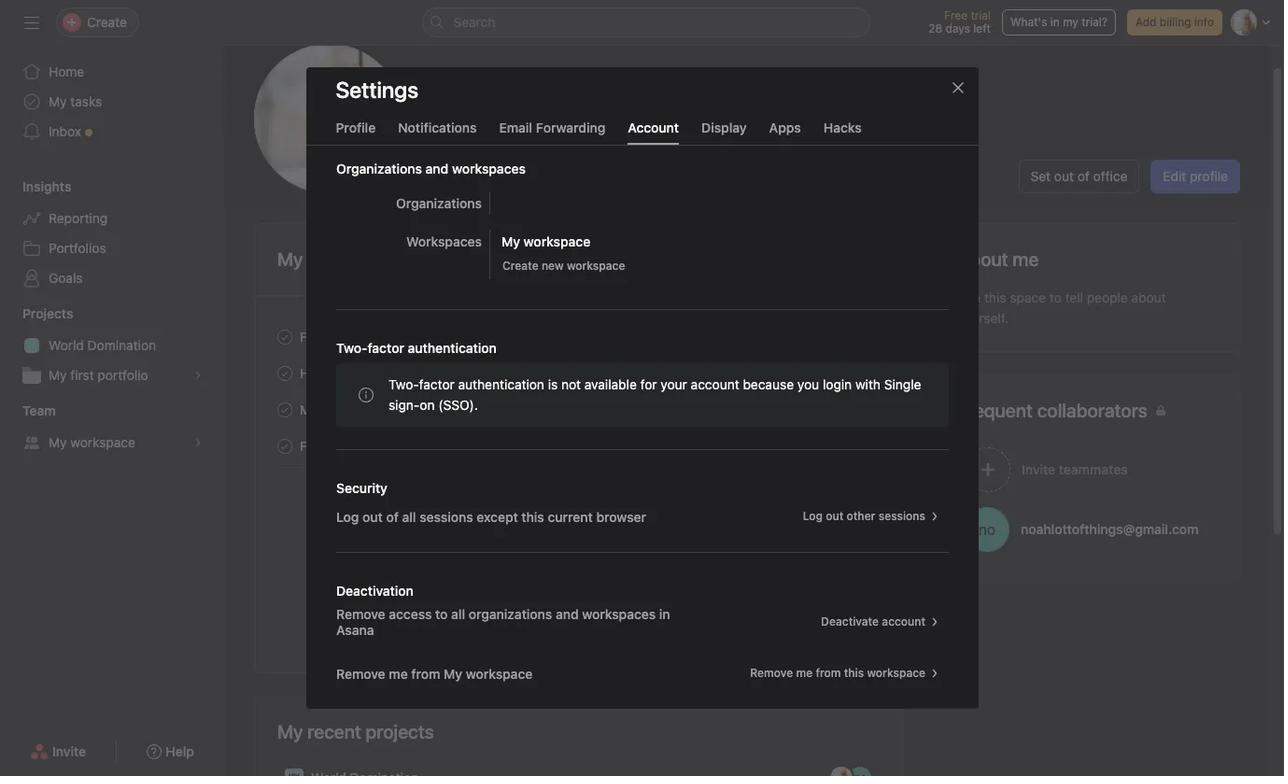 Task type: describe. For each thing, give the bounding box(es) containing it.
apps button
[[769, 120, 801, 145]]

hacks button
[[824, 120, 862, 145]]

world domination for make some snacks
[[748, 402, 842, 416]]

workspace for my workspace create new workspace
[[566, 259, 625, 273]]

factor for two-factor authentication is not available for your account because you login with single sign-on (sso).
[[419, 376, 454, 392]]

two-factor authentication is not available for your account because you login with single sign-on (sso).
[[388, 376, 921, 413]]

fun
[[334, 365, 353, 381]]

3:40pm
[[452, 130, 499, 146]]

my down remove access to all organizations and workspaces in asana in the bottom of the page
[[443, 666, 462, 681]]

of for all
[[386, 509, 398, 525]]

remove for remove me from my workspace
[[336, 666, 385, 681]]

in inside what's in my trial? button
[[1051, 15, 1060, 29]]

about
[[1132, 290, 1166, 305]]

hide sidebar image
[[24, 15, 39, 30]]

display button
[[702, 120, 747, 145]]

log for log out other sessions
[[803, 509, 823, 523]]

create new workspace button
[[494, 253, 633, 279]]

email forwarding
[[499, 120, 606, 135]]

my workspace create new workspace
[[501, 234, 625, 273]]

account inside button
[[882, 615, 925, 629]]

trial?
[[1082, 15, 1108, 29]]

world for make some snacks
[[748, 402, 779, 416]]

workspaces inside remove access to all organizations and workspaces in asana
[[582, 606, 656, 622]]

office
[[1093, 168, 1128, 184]]

organizations for organizations and workspaces
[[336, 161, 422, 177]]

30
[[867, 366, 881, 380]]

"have
[[379, 438, 416, 454]]

projects element
[[0, 297, 224, 394]]

0 horizontal spatial on
[[361, 438, 376, 454]]

world for have fun
[[734, 366, 765, 380]]

add
[[1136, 15, 1157, 29]]

up
[[342, 438, 357, 454]]

(sso).
[[438, 397, 478, 413]]

goals link
[[11, 263, 213, 293]]

because
[[743, 376, 794, 392]]

me for my
[[388, 666, 407, 681]]

set out of office
[[1031, 168, 1128, 184]]

completed checkbox for find a team
[[274, 326, 296, 348]]

find
[[300, 329, 326, 345]]

other
[[846, 509, 875, 523]]

no
[[979, 521, 996, 538]]

all for sessions
[[402, 509, 416, 525]]

organizations for organizations
[[396, 195, 482, 211]]

world domination link for make some snacks
[[741, 400, 842, 419]]

not
[[561, 376, 581, 392]]

domination for have fun
[[768, 366, 828, 380]]

of for office
[[1078, 168, 1090, 184]]

2026
[[853, 403, 881, 417]]

oct
[[844, 366, 864, 380]]

make
[[300, 402, 332, 418]]

profile
[[336, 120, 376, 135]]

remove me from my workspace
[[336, 666, 532, 681]]

jul
[[814, 403, 830, 417]]

workspaces
[[406, 234, 482, 249]]

snacks
[[372, 402, 414, 418]]

search button
[[422, 7, 870, 37]]

world domination inside projects element
[[49, 337, 156, 353]]

team
[[22, 403, 56, 418]]

invite
[[52, 744, 86, 759]]

and inside remove access to all organizations and workspaces in asana
[[555, 606, 578, 622]]

hacks
[[824, 120, 862, 135]]

asana
[[336, 622, 374, 638]]

is
[[548, 376, 557, 392]]

workspace for remove me from this workspace
[[867, 666, 925, 680]]

login
[[822, 376, 852, 392]]

organizations and workspaces
[[336, 161, 525, 177]]

access
[[388, 606, 431, 622]]

have
[[300, 365, 330, 381]]

set out of office button
[[1019, 160, 1140, 193]]

home link
[[11, 57, 213, 87]]

recent projects
[[308, 721, 434, 743]]

what's in my trial?
[[1011, 15, 1108, 29]]

out for log out of all sessions except this current browser
[[362, 509, 382, 525]]

reporting
[[49, 210, 108, 226]]

edit
[[1163, 168, 1187, 184]]

make some snacks
[[300, 402, 414, 418]]

sign-
[[388, 397, 419, 413]]

reporting link
[[11, 204, 213, 234]]

authentication for two-factor authentication
[[407, 340, 496, 356]]

your
[[660, 376, 687, 392]]

free trial 28 days left
[[929, 8, 991, 35]]

account button
[[628, 120, 679, 145]]

for
[[640, 376, 657, 392]]

completed checkbox for follow
[[274, 435, 296, 457]]

mb
[[291, 88, 367, 149]]

deactivation
[[336, 583, 413, 599]]

0 horizontal spatial sessions
[[419, 509, 473, 525]]

first
[[70, 367, 94, 383]]

workspace inside my workspace link
[[70, 434, 135, 450]]

people
[[1087, 290, 1128, 305]]

deactivate
[[821, 615, 879, 629]]

fun"
[[419, 438, 445, 454]]

add billing info button
[[1127, 9, 1223, 35]]

to inside remove access to all organizations and workspaces in asana
[[435, 606, 447, 622]]

edit profile
[[1163, 168, 1228, 184]]

new
[[541, 259, 563, 273]]

jul 30, 2026
[[814, 403, 881, 417]]

insights
[[22, 178, 71, 194]]

forwarding
[[536, 120, 606, 135]]

follow
[[300, 438, 338, 454]]

except
[[476, 509, 518, 525]]

today – oct 30
[[800, 366, 881, 380]]

apps
[[769, 120, 801, 135]]

frequent collaborators
[[957, 400, 1148, 421]]

about me
[[957, 248, 1039, 270]]

projects
[[22, 305, 73, 321]]

close image
[[950, 80, 965, 95]]

completed image for follow
[[274, 435, 296, 457]]



Task type: vqa. For each thing, say whether or not it's contained in the screenshot.
workspaces inside 'Remove access to all organizations and workspaces in Asana'
yes



Task type: locate. For each thing, give the bounding box(es) containing it.
1 vertical spatial two-
[[388, 376, 419, 392]]

remove for remove me from this workspace
[[750, 666, 793, 680]]

1 horizontal spatial two-
[[388, 376, 419, 392]]

0 horizontal spatial workspaces
[[452, 161, 525, 177]]

billing
[[1160, 15, 1191, 29]]

my inside global 'element'
[[49, 93, 67, 109]]

0 horizontal spatial from
[[411, 666, 440, 681]]

two-
[[336, 340, 367, 356], [388, 376, 419, 392]]

world left you
[[734, 366, 765, 380]]

two- inside two-factor authentication is not available for your account because you login with single sign-on (sso).
[[388, 376, 419, 392]]

remove access to all organizations and workspaces in asana
[[336, 606, 670, 638]]

1 completed checkbox from the top
[[274, 326, 296, 348]]

completed checkbox left the find
[[274, 326, 296, 348]]

28
[[929, 21, 943, 35]]

0 horizontal spatial in
[[659, 606, 670, 622]]

my for my recent projects
[[277, 721, 303, 743]]

and right organizations
[[555, 606, 578, 622]]

world domination down you
[[748, 402, 842, 416]]

search list box
[[422, 7, 870, 37]]

1 vertical spatial completed image
[[274, 435, 296, 457]]

2 completed image from the top
[[274, 435, 296, 457]]

0 vertical spatial factor
[[367, 340, 404, 356]]

create
[[502, 259, 538, 273]]

2 vertical spatial world domination
[[748, 402, 842, 416]]

organizations down profile button
[[336, 161, 422, 177]]

time
[[535, 130, 561, 146]]

completed image for have
[[274, 362, 296, 384]]

world domination link up the portfolio
[[11, 331, 213, 361]]

1 vertical spatial completed image
[[274, 398, 296, 421]]

this down deactivate
[[844, 666, 864, 680]]

world up the first
[[49, 337, 84, 353]]

all for organizations
[[451, 606, 465, 622]]

completed image left follow
[[274, 435, 296, 457]]

2 completed image from the top
[[274, 398, 296, 421]]

0 horizontal spatial out
[[362, 509, 382, 525]]

1 horizontal spatial log
[[803, 509, 823, 523]]

my
[[1063, 15, 1079, 29]]

1 horizontal spatial of
[[1078, 168, 1090, 184]]

0 vertical spatial completed checkbox
[[274, 326, 296, 348]]

remove inside remove access to all organizations and workspaces in asana
[[336, 606, 385, 622]]

display
[[702, 120, 747, 135]]

of left office at the right top
[[1078, 168, 1090, 184]]

domination inside projects element
[[87, 337, 156, 353]]

2 horizontal spatial this
[[985, 290, 1006, 305]]

0 horizontal spatial two-
[[336, 340, 367, 356]]

from down access
[[411, 666, 440, 681]]

this inside remove me from this workspace button
[[844, 666, 864, 680]]

1 horizontal spatial to
[[1050, 290, 1062, 305]]

team button
[[0, 402, 56, 420]]

1 vertical spatial completed checkbox
[[274, 435, 296, 457]]

0 vertical spatial and
[[425, 161, 448, 177]]

log for log out of all sessions except this current browser
[[336, 509, 359, 525]]

my for my tasks
[[49, 93, 67, 109]]

of inside set out of office button
[[1078, 168, 1090, 184]]

world domination link for have fun
[[726, 364, 828, 383]]

calendar image
[[289, 772, 300, 776]]

sessions
[[419, 509, 473, 525], [878, 509, 925, 523]]

world
[[49, 337, 84, 353], [734, 366, 765, 380], [748, 402, 779, 416]]

two-factor authentication
[[336, 340, 496, 356]]

inbox
[[49, 123, 81, 139]]

out for log out other sessions
[[826, 509, 843, 523]]

0 horizontal spatial account
[[690, 376, 739, 392]]

workspace down remove access to all organizations and workspaces in asana in the bottom of the page
[[465, 666, 532, 681]]

0 vertical spatial completed image
[[274, 326, 296, 348]]

factor right the a
[[367, 340, 404, 356]]

mariobowers57@gmail.com
[[591, 130, 757, 146]]

0 vertical spatial this
[[985, 290, 1006, 305]]

1 vertical spatial in
[[659, 606, 670, 622]]

0 horizontal spatial this
[[521, 509, 544, 525]]

sessions right other
[[878, 509, 925, 523]]

teams element
[[0, 394, 224, 461]]

goals
[[49, 270, 83, 286]]

log
[[336, 509, 359, 525], [803, 509, 823, 523]]

1 horizontal spatial sessions
[[878, 509, 925, 523]]

me inside button
[[796, 666, 812, 680]]

factor up (sso).
[[419, 376, 454, 392]]

local
[[503, 130, 531, 146]]

deactivate account button
[[812, 609, 949, 635]]

workspace down deactivate account button
[[867, 666, 925, 680]]

settings
[[336, 77, 419, 103]]

to
[[1050, 290, 1062, 305], [435, 606, 447, 622]]

workspace for remove me from my workspace
[[465, 666, 532, 681]]

1 horizontal spatial in
[[1051, 15, 1060, 29]]

0 vertical spatial authentication
[[407, 340, 496, 356]]

available
[[584, 376, 636, 392]]

workspace inside remove me from this workspace button
[[867, 666, 925, 680]]

insights element
[[0, 170, 224, 297]]

world domination for have fun
[[734, 366, 828, 380]]

have fun
[[300, 365, 353, 381]]

organizations
[[336, 161, 422, 177], [396, 195, 482, 211]]

completed checkbox for have fun
[[274, 362, 296, 384]]

remove inside button
[[750, 666, 793, 680]]

log out other sessions
[[803, 509, 925, 523]]

1 horizontal spatial this
[[844, 666, 864, 680]]

on left (sso).
[[419, 397, 434, 413]]

domination for make some snacks
[[782, 402, 842, 416]]

1 horizontal spatial workspaces
[[582, 606, 656, 622]]

two- up fun at top
[[336, 340, 367, 356]]

you
[[797, 376, 819, 392]]

from inside button
[[815, 666, 841, 680]]

0 horizontal spatial and
[[425, 161, 448, 177]]

2 vertical spatial this
[[844, 666, 864, 680]]

1 horizontal spatial account
[[882, 615, 925, 629]]

domination left –
[[768, 366, 828, 380]]

1 vertical spatial authentication
[[458, 376, 544, 392]]

1 vertical spatial account
[[882, 615, 925, 629]]

log out other sessions button
[[794, 503, 949, 530]]

1 completed image from the top
[[274, 362, 296, 384]]

0 horizontal spatial to
[[435, 606, 447, 622]]

my first portfolio
[[49, 367, 148, 383]]

0 vertical spatial organizations
[[336, 161, 422, 177]]

2 horizontal spatial out
[[1054, 168, 1074, 184]]

out for set out of office
[[1054, 168, 1074, 184]]

me for this
[[796, 666, 812, 680]]

1 vertical spatial world
[[734, 366, 765, 380]]

completed image for find
[[274, 326, 296, 348]]

0 horizontal spatial factor
[[367, 340, 404, 356]]

from for my
[[411, 666, 440, 681]]

1 horizontal spatial me
[[796, 666, 812, 680]]

1 vertical spatial to
[[435, 606, 447, 622]]

left
[[974, 21, 991, 35]]

factor
[[367, 340, 404, 356], [419, 376, 454, 392]]

workspace right the new
[[566, 259, 625, 273]]

browser
[[596, 509, 646, 525]]

1 vertical spatial world domination link
[[726, 364, 828, 383]]

out down security
[[362, 509, 382, 525]]

my for my workspace
[[49, 434, 67, 450]]

log down security
[[336, 509, 359, 525]]

completed checkbox left make
[[274, 398, 296, 421]]

on right up
[[361, 438, 376, 454]]

use
[[957, 290, 981, 305]]

2 vertical spatial world domination link
[[741, 400, 842, 419]]

portfolios
[[49, 240, 106, 256]]

my inside 'my workspace create new workspace'
[[501, 234, 520, 249]]

follow up on "have fun"
[[300, 438, 445, 454]]

0 vertical spatial workspaces
[[452, 161, 525, 177]]

0 vertical spatial world domination link
[[11, 331, 213, 361]]

me down deactivate account button
[[796, 666, 812, 680]]

0 vertical spatial in
[[1051, 15, 1060, 29]]

this up yourself.
[[985, 290, 1006, 305]]

completed image left the find
[[274, 326, 296, 348]]

my inside teams element
[[49, 434, 67, 450]]

sessions left "except"
[[419, 509, 473, 525]]

account right deactivate
[[882, 615, 925, 629]]

completed checkbox for make
[[274, 398, 296, 421]]

my for my workspace create new workspace
[[501, 234, 520, 249]]

out left other
[[826, 509, 843, 523]]

1 vertical spatial workspaces
[[582, 606, 656, 622]]

0 vertical spatial account
[[690, 376, 739, 392]]

2 completed checkbox from the top
[[274, 362, 296, 384]]

two- up sign-
[[388, 376, 419, 392]]

inbox link
[[11, 117, 213, 147]]

1 horizontal spatial all
[[451, 606, 465, 622]]

out right set
[[1054, 168, 1074, 184]]

yourself.
[[957, 310, 1009, 326]]

space
[[1010, 290, 1046, 305]]

my left tasks
[[49, 93, 67, 109]]

completed checkbox left have
[[274, 362, 296, 384]]

1 vertical spatial world domination
[[734, 366, 828, 380]]

profile button
[[336, 120, 376, 145]]

completed checkbox left follow
[[274, 435, 296, 457]]

portfolios link
[[11, 234, 213, 263]]

remove
[[336, 606, 385, 622], [336, 666, 385, 681], [750, 666, 793, 680]]

and
[[425, 161, 448, 177], [555, 606, 578, 622]]

organizations down organizations and workspaces
[[396, 195, 482, 211]]

this
[[985, 290, 1006, 305], [521, 509, 544, 525], [844, 666, 864, 680]]

on inside two-factor authentication is not available for your account because you login with single sign-on (sso).
[[419, 397, 434, 413]]

today
[[800, 366, 832, 380]]

0 horizontal spatial log
[[336, 509, 359, 525]]

this right "except"
[[521, 509, 544, 525]]

on
[[419, 397, 434, 413], [361, 438, 376, 454]]

1 horizontal spatial and
[[555, 606, 578, 622]]

from down deactivate
[[815, 666, 841, 680]]

single
[[884, 376, 921, 392]]

world inside projects element
[[49, 337, 84, 353]]

mario bowers
[[433, 86, 608, 121]]

edit profile button
[[1151, 160, 1240, 193]]

1 horizontal spatial on
[[419, 397, 434, 413]]

security
[[336, 480, 387, 496]]

world domination link up jul
[[726, 364, 828, 383]]

all down ""have" at the bottom left of the page
[[402, 509, 416, 525]]

world domination
[[49, 337, 156, 353], [734, 366, 828, 380], [748, 402, 842, 416]]

of down security
[[386, 509, 398, 525]]

out
[[1054, 168, 1074, 184], [362, 509, 382, 525], [826, 509, 843, 523]]

tasks
[[70, 93, 102, 109]]

0 horizontal spatial of
[[386, 509, 398, 525]]

workspace up the new
[[523, 234, 590, 249]]

domination up the portfolio
[[87, 337, 156, 353]]

0 vertical spatial world
[[49, 337, 84, 353]]

2 vertical spatial domination
[[782, 402, 842, 416]]

my up "create"
[[501, 234, 520, 249]]

0 vertical spatial completed image
[[274, 362, 296, 384]]

invite button
[[18, 735, 98, 769]]

account right your
[[690, 376, 739, 392]]

with
[[855, 376, 880, 392]]

1 vertical spatial completed checkbox
[[274, 362, 296, 384]]

authentication inside two-factor authentication is not available for your account because you login with single sign-on (sso).
[[458, 376, 544, 392]]

profile
[[1190, 168, 1228, 184]]

my inside projects element
[[49, 367, 67, 383]]

remove for remove access to all organizations and workspaces in asana
[[336, 606, 385, 622]]

and down the "notifications" button
[[425, 161, 448, 177]]

domination down you
[[782, 402, 842, 416]]

1 vertical spatial on
[[361, 438, 376, 454]]

from for this
[[815, 666, 841, 680]]

to inside use this space to tell people about yourself.
[[1050, 290, 1062, 305]]

Completed checkbox
[[274, 326, 296, 348], [274, 362, 296, 384]]

my down team
[[49, 434, 67, 450]]

to right access
[[435, 606, 447, 622]]

two- for two-factor authentication is not available for your account because you login with single sign-on (sso).
[[388, 376, 419, 392]]

0 vertical spatial domination
[[87, 337, 156, 353]]

1 vertical spatial all
[[451, 606, 465, 622]]

0 horizontal spatial me
[[388, 666, 407, 681]]

use this space to tell people about yourself.
[[957, 290, 1166, 326]]

2 vertical spatial world
[[748, 402, 779, 416]]

0 vertical spatial all
[[402, 509, 416, 525]]

0 vertical spatial of
[[1078, 168, 1090, 184]]

global element
[[0, 46, 224, 158]]

info
[[1195, 15, 1214, 29]]

log inside button
[[803, 509, 823, 523]]

0 vertical spatial on
[[419, 397, 434, 413]]

0 vertical spatial two-
[[336, 340, 367, 356]]

a
[[329, 329, 336, 345]]

what's
[[1011, 15, 1048, 29]]

1 vertical spatial and
[[555, 606, 578, 622]]

1 vertical spatial this
[[521, 509, 544, 525]]

0 vertical spatial completed checkbox
[[274, 398, 296, 421]]

completed image
[[274, 326, 296, 348], [274, 435, 296, 457]]

mariobowers57@gmail.com link
[[591, 128, 757, 149]]

authentication for two-factor authentication is not available for your account because you login with single sign-on (sso).
[[458, 376, 544, 392]]

1 horizontal spatial out
[[826, 509, 843, 523]]

1 vertical spatial of
[[386, 509, 398, 525]]

this inside use this space to tell people about yourself.
[[985, 290, 1006, 305]]

completed image left have
[[274, 362, 296, 384]]

find a team
[[300, 329, 370, 345]]

world domination link down you
[[741, 400, 842, 419]]

in inside remove access to all organizations and workspaces in asana
[[659, 606, 670, 622]]

home
[[49, 64, 84, 79]]

1 completed image from the top
[[274, 326, 296, 348]]

email forwarding button
[[499, 120, 606, 145]]

completed image left make
[[274, 398, 296, 421]]

my left the first
[[49, 367, 67, 383]]

trial
[[971, 8, 991, 22]]

Completed checkbox
[[274, 398, 296, 421], [274, 435, 296, 457]]

log left other
[[803, 509, 823, 523]]

remove me from this workspace button
[[741, 660, 949, 687]]

1 horizontal spatial factor
[[419, 376, 454, 392]]

world domination up my first portfolio
[[49, 337, 156, 353]]

search
[[453, 14, 495, 30]]

30,
[[833, 403, 850, 417]]

2 completed checkbox from the top
[[274, 435, 296, 457]]

sessions inside button
[[878, 509, 925, 523]]

my up calendar icon
[[277, 721, 303, 743]]

1 vertical spatial domination
[[768, 366, 828, 380]]

me down access
[[388, 666, 407, 681]]

0 horizontal spatial all
[[402, 509, 416, 525]]

workspace down my first portfolio
[[70, 434, 135, 450]]

factor inside two-factor authentication is not available for your account because you login with single sign-on (sso).
[[419, 376, 454, 392]]

my for my first portfolio
[[49, 367, 67, 383]]

completed image for make
[[274, 398, 296, 421]]

1 horizontal spatial from
[[815, 666, 841, 680]]

factor for two-factor authentication
[[367, 340, 404, 356]]

insights button
[[0, 177, 71, 196]]

two- for two-factor authentication
[[336, 340, 367, 356]]

1 vertical spatial factor
[[419, 376, 454, 392]]

0 vertical spatial to
[[1050, 290, 1062, 305]]

0 vertical spatial world domination
[[49, 337, 156, 353]]

all inside remove access to all organizations and workspaces in asana
[[451, 606, 465, 622]]

all right access
[[451, 606, 465, 622]]

free
[[944, 8, 968, 22]]

world down because
[[748, 402, 779, 416]]

1 vertical spatial organizations
[[396, 195, 482, 211]]

completed image
[[274, 362, 296, 384], [274, 398, 296, 421]]

projects button
[[0, 305, 73, 323]]

world domination link
[[11, 331, 213, 361], [726, 364, 828, 383], [741, 400, 842, 419]]

workspaces
[[452, 161, 525, 177], [582, 606, 656, 622]]

account inside two-factor authentication is not available for your account because you login with single sign-on (sso).
[[690, 376, 739, 392]]

1 completed checkbox from the top
[[274, 398, 296, 421]]

my tasks
[[277, 248, 352, 270]]

world domination up jul
[[734, 366, 828, 380]]

my workspace link
[[11, 428, 213, 458]]

notifications button
[[398, 120, 477, 145]]

to left the tell
[[1050, 290, 1062, 305]]

organizations
[[468, 606, 552, 622]]



